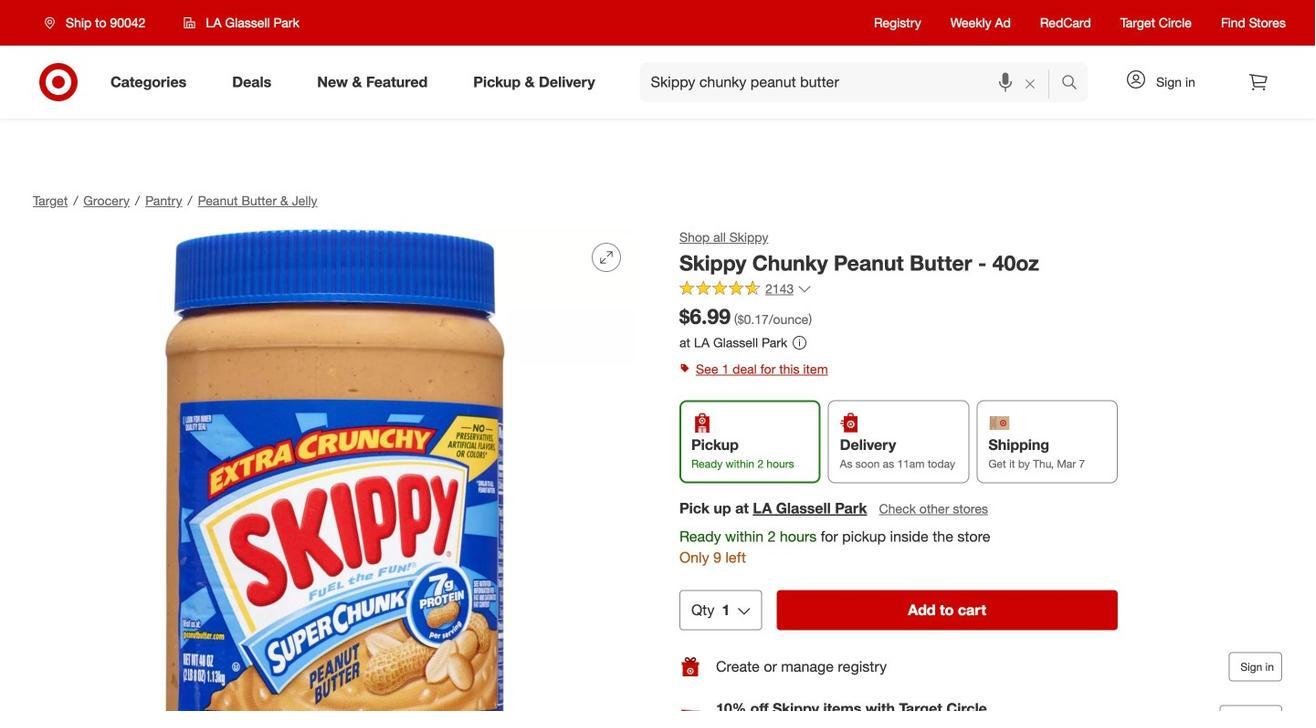 Task type: locate. For each thing, give the bounding box(es) containing it.
What can we help you find? suggestions appear below search field
[[640, 62, 1066, 102]]

skippy chunky peanut butter - 40oz, 1 of 16 image
[[33, 228, 636, 712]]



Task type: vqa. For each thing, say whether or not it's contained in the screenshot.
eligible for Nutella & Go! Hazelnut Spread & Breadsticks - 1.8oz
no



